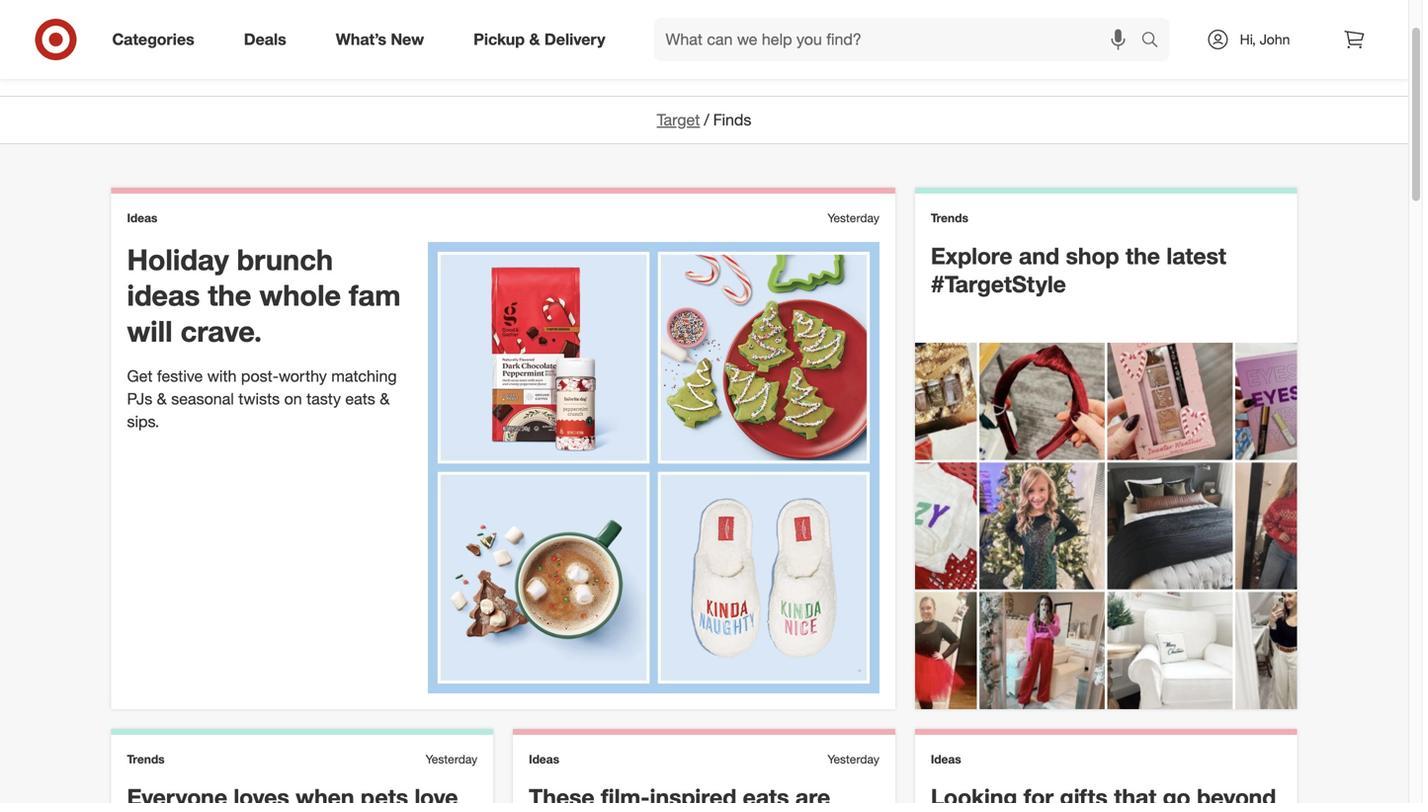 Task type: vqa. For each thing, say whether or not it's contained in the screenshot.
"Target / Finds"
yes



Task type: locate. For each thing, give the bounding box(es) containing it.
2 horizontal spatial the
[[1126, 242, 1161, 270]]

0 horizontal spatial trends
[[127, 752, 165, 767]]

latest
[[366, 35, 402, 55], [1167, 242, 1227, 270]]

& right pjs at the left of the page
[[157, 390, 167, 409]]

2 vertical spatial trends
[[127, 752, 165, 767]]

explore and shop the latest #targetstyle
[[931, 242, 1227, 298]]

1 vertical spatial trends
[[931, 210, 969, 225]]

what's
[[336, 30, 386, 49]]

0 horizontal spatial ideas link
[[743, 37, 829, 76]]

pickup & delivery link
[[457, 18, 630, 61]]

will
[[127, 314, 173, 349]]

holiday
[[127, 242, 229, 277]]

deals
[[244, 30, 286, 49]]

1 horizontal spatial latest
[[1167, 242, 1227, 270]]

& right pickup
[[529, 30, 540, 49]]

brunch
[[237, 242, 333, 277]]

What can we help you find? suggestions appear below search field
[[654, 18, 1146, 61]]

the up crave. at the left of the page
[[208, 278, 251, 313]]

the right the shop
[[1126, 242, 1161, 270]]

0 vertical spatial trends
[[576, 47, 623, 66]]

1 horizontal spatial ideas link
[[915, 729, 1298, 804]]

the inside explore and shop the latest #targetstyle
[[1126, 242, 1161, 270]]

the right bringing
[[340, 35, 361, 55]]

0 vertical spatial latest
[[366, 35, 402, 55]]

0 vertical spatial the
[[340, 35, 361, 55]]

whole
[[259, 278, 341, 313]]

what's new
[[336, 30, 424, 49]]

holiday brunch ideas the whole fam will crave. image
[[428, 242, 880, 694]]

0 horizontal spatial the
[[208, 278, 251, 313]]

sips.
[[127, 412, 159, 431]]

twists
[[238, 390, 280, 409]]

eats
[[345, 390, 375, 409]]

2 horizontal spatial trends
[[931, 210, 969, 225]]

seasonal
[[171, 390, 234, 409]]

0 vertical spatial ideas link
[[743, 37, 829, 76]]

1 horizontal spatial &
[[380, 390, 390, 409]]

trends
[[576, 47, 623, 66], [931, 210, 969, 225], [127, 752, 165, 767]]

1 vertical spatial the
[[1126, 242, 1161, 270]]

new
[[391, 30, 424, 49]]

the for holiday brunch ideas the whole fam will crave.
[[208, 278, 251, 313]]

&
[[529, 30, 540, 49], [157, 390, 167, 409], [380, 390, 390, 409]]

explore
[[931, 242, 1013, 270]]

ideas
[[127, 278, 200, 313]]

spotlight
[[997, 47, 1061, 66]]

worthy
[[279, 367, 327, 386]]

the inside holiday brunch ideas the whole fam will crave.
[[208, 278, 251, 313]]

holiday brunch ideas the whole fam will crave.
[[127, 242, 401, 349]]

the
[[340, 35, 361, 55], [1126, 242, 1161, 270], [208, 278, 251, 313]]

1 vertical spatial latest
[[1167, 242, 1227, 270]]

& right eats at the left of page
[[380, 390, 390, 409]]

1 horizontal spatial the
[[340, 35, 361, 55]]

categories link
[[95, 18, 219, 61]]

hi,
[[1240, 31, 1256, 48]]

bringing the latest
[[279, 35, 402, 55]]

pickup
[[474, 30, 525, 49]]

ideas link
[[743, 37, 829, 76], [915, 729, 1298, 804]]

1 horizontal spatial trends
[[576, 47, 623, 66]]

2 vertical spatial the
[[208, 278, 251, 313]]

0 horizontal spatial latest
[[366, 35, 402, 55]]

yesterday
[[828, 210, 880, 225], [426, 752, 478, 767], [828, 752, 880, 767]]

bringing
[[279, 35, 335, 55]]

target / finds
[[657, 110, 752, 130]]

ideas
[[791, 47, 829, 66], [1259, 47, 1298, 66], [127, 210, 158, 225], [529, 752, 560, 767], [931, 752, 962, 767]]

spotlight link
[[950, 37, 1061, 76]]

target
[[657, 110, 700, 130]]



Task type: describe. For each thing, give the bounding box(es) containing it.
festive
[[157, 367, 203, 386]]

0 horizontal spatial &
[[157, 390, 167, 409]]

with
[[207, 367, 237, 386]]

pjs
[[127, 390, 152, 409]]

post-
[[241, 367, 279, 386]]

gift ideas
[[1229, 47, 1298, 66]]

fam
[[349, 278, 401, 313]]

get festive with post-worthy matching pjs & seasonal twists on tasty eats & sips.
[[127, 367, 397, 431]]

gift
[[1229, 47, 1255, 66]]

and
[[1019, 242, 1060, 270]]

get
[[127, 367, 153, 386]]

delivery
[[545, 30, 606, 49]]

matching
[[331, 367, 397, 386]]

tasty
[[307, 390, 341, 409]]

target finds image
[[111, 37, 260, 76]]

target link
[[657, 110, 700, 130]]

deals link
[[227, 18, 311, 61]]

ideas inside gift ideas "link"
[[1259, 47, 1298, 66]]

trends link
[[528, 37, 623, 76]]

gift ideas link
[[1182, 37, 1298, 76]]

john
[[1260, 31, 1291, 48]]

on
[[284, 390, 302, 409]]

crave.
[[181, 314, 262, 349]]

pickup & delivery
[[474, 30, 606, 49]]

#targetstyle
[[931, 271, 1067, 298]]

the for explore and shop the latest #targetstyle
[[1126, 242, 1161, 270]]

finds
[[713, 110, 752, 130]]

hi, john
[[1240, 31, 1291, 48]]

categories
[[112, 30, 194, 49]]

search button
[[1132, 18, 1180, 65]]

/
[[704, 110, 710, 130]]

shop
[[1066, 242, 1120, 270]]

what's new link
[[319, 18, 449, 61]]

1 vertical spatial ideas link
[[915, 729, 1298, 804]]

latest inside explore and shop the latest #targetstyle
[[1167, 242, 1227, 270]]

collage of people showing off their #targetstyle image
[[915, 343, 1298, 710]]

2 horizontal spatial &
[[529, 30, 540, 49]]

search
[[1132, 32, 1180, 51]]



